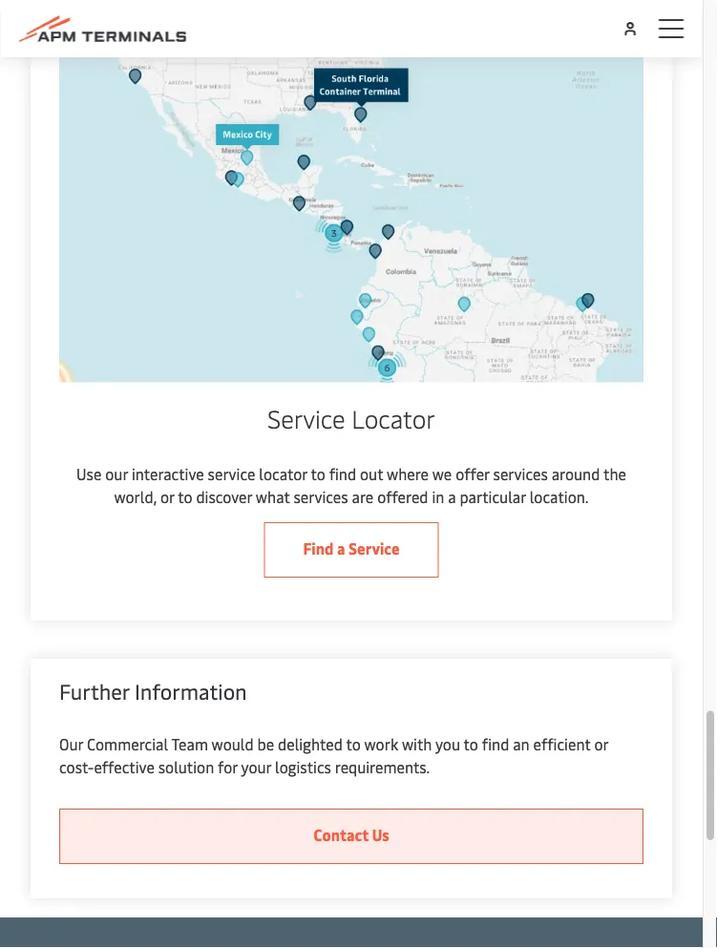 Task type: vqa. For each thing, say whether or not it's contained in the screenshot.
Use
yes



Task type: describe. For each thing, give the bounding box(es) containing it.
for
[[218, 757, 238, 777]]

cost-
[[59, 757, 94, 777]]

service
[[208, 463, 255, 484]]

1 vertical spatial services
[[294, 486, 348, 507]]

a inside use our interactive service locator to find out where we offer services around the world, or to discover what services are offered in a particular location.
[[448, 486, 456, 507]]

be
[[257, 734, 274, 754]]

with
[[402, 734, 432, 754]]

what
[[256, 486, 290, 507]]

find services offered by apm terminals globally image
[[59, 8, 644, 383]]

0 horizontal spatial a
[[337, 538, 345, 559]]

logistics
[[275, 757, 331, 777]]

around
[[552, 463, 600, 484]]

locator
[[259, 463, 307, 484]]

find inside use our interactive service locator to find out where we offer services around the world, or to discover what services are offered in a particular location.
[[329, 463, 356, 484]]

to right you
[[464, 734, 478, 754]]

solution
[[158, 757, 214, 777]]

team
[[171, 734, 208, 754]]

particular
[[460, 486, 526, 507]]

our
[[105, 463, 128, 484]]

or inside our commercial team would be delighted to work with you to find an efficient or cost-effective solution for your logistics requirements.
[[594, 734, 608, 754]]

commercial
[[87, 734, 168, 754]]

locator
[[352, 402, 435, 435]]

contact
[[313, 825, 369, 845]]

find a service link
[[264, 523, 439, 578]]

in
[[432, 486, 444, 507]]

find
[[303, 538, 334, 559]]

contact us link
[[59, 809, 644, 864]]

world,
[[114, 486, 157, 507]]

offer
[[456, 463, 490, 484]]

where
[[387, 463, 429, 484]]



Task type: locate. For each thing, give the bounding box(es) containing it.
use our interactive service locator to find out where we offer services around the world, or to discover what services are offered in a particular location.
[[76, 463, 626, 507]]

a
[[448, 486, 456, 507], [337, 538, 345, 559]]

an
[[513, 734, 530, 754]]

offered
[[377, 486, 428, 507]]

information
[[135, 677, 247, 705]]

0 horizontal spatial or
[[160, 486, 174, 507]]

0 vertical spatial services
[[493, 463, 548, 484]]

a right in
[[448, 486, 456, 507]]

1 vertical spatial a
[[337, 538, 345, 559]]

you
[[435, 734, 460, 754]]

contact us
[[313, 825, 389, 845]]

use
[[76, 463, 102, 484]]

our commercial team would be delighted to work with you to find an efficient or cost-effective solution for your logistics requirements.
[[59, 734, 608, 777]]

0 vertical spatial or
[[160, 486, 174, 507]]

location.
[[530, 486, 589, 507]]

or down interactive
[[160, 486, 174, 507]]

0 vertical spatial service
[[267, 402, 345, 435]]

efficient
[[533, 734, 591, 754]]

0 vertical spatial find
[[329, 463, 356, 484]]

1 vertical spatial find
[[482, 734, 509, 754]]

service
[[267, 402, 345, 435], [349, 538, 400, 559]]

0 horizontal spatial service
[[267, 402, 345, 435]]

to right locator
[[311, 463, 325, 484]]

or right efficient
[[594, 734, 608, 754]]

to down interactive
[[178, 486, 192, 507]]

1 horizontal spatial a
[[448, 486, 456, 507]]

1 horizontal spatial or
[[594, 734, 608, 754]]

to left work
[[346, 734, 361, 754]]

further
[[59, 677, 129, 705]]

find a service
[[303, 538, 400, 559]]

or
[[160, 486, 174, 507], [594, 734, 608, 754]]

service down the are
[[349, 538, 400, 559]]

1 horizontal spatial service
[[349, 538, 400, 559]]

to
[[311, 463, 325, 484], [178, 486, 192, 507], [346, 734, 361, 754], [464, 734, 478, 754]]

find
[[329, 463, 356, 484], [482, 734, 509, 754]]

services
[[493, 463, 548, 484], [294, 486, 348, 507]]

out
[[360, 463, 383, 484]]

delighted
[[278, 734, 343, 754]]

1 horizontal spatial services
[[493, 463, 548, 484]]

1 horizontal spatial find
[[482, 734, 509, 754]]

services up particular
[[493, 463, 548, 484]]

effective
[[94, 757, 155, 777]]

find left out
[[329, 463, 356, 484]]

discover
[[196, 486, 252, 507]]

service up locator
[[267, 402, 345, 435]]

are
[[352, 486, 374, 507]]

service locator
[[267, 402, 435, 435]]

or inside use our interactive service locator to find out where we offer services around the world, or to discover what services are offered in a particular location.
[[160, 486, 174, 507]]

0 vertical spatial a
[[448, 486, 456, 507]]

our
[[59, 734, 83, 754]]

interactive
[[132, 463, 204, 484]]

us
[[372, 825, 389, 845]]

we
[[432, 463, 452, 484]]

work
[[364, 734, 398, 754]]

1 vertical spatial or
[[594, 734, 608, 754]]

further information
[[59, 677, 247, 705]]

services left the are
[[294, 486, 348, 507]]

your
[[241, 757, 271, 777]]

0 horizontal spatial services
[[294, 486, 348, 507]]

find left an
[[482, 734, 509, 754]]

a right find
[[337, 538, 345, 559]]

the
[[604, 463, 626, 484]]

would
[[212, 734, 254, 754]]

1 vertical spatial service
[[349, 538, 400, 559]]

requirements.
[[335, 757, 430, 777]]

find inside our commercial team would be delighted to work with you to find an efficient or cost-effective solution for your logistics requirements.
[[482, 734, 509, 754]]

0 horizontal spatial find
[[329, 463, 356, 484]]



